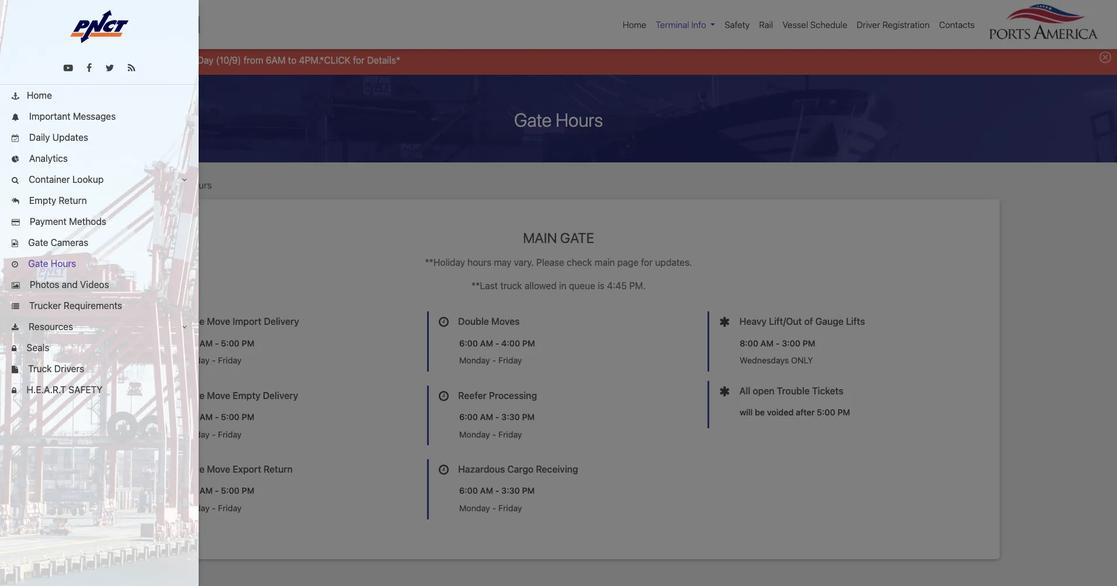 Task type: vqa. For each thing, say whether or not it's contained in the screenshot.
bottommost Home
yes



Task type: locate. For each thing, give the bounding box(es) containing it.
0 vertical spatial open
[[115, 55, 137, 65]]

2 single from the top
[[178, 390, 205, 401]]

6:00 am - 5:00 pm down single move import delivery at left
[[179, 338, 254, 348]]

2 move from the top
[[207, 390, 230, 401]]

1 vertical spatial 6:00 am - 3:30 pm
[[459, 486, 535, 496]]

move for empty
[[207, 390, 230, 401]]

home link for safety link on the top
[[618, 13, 651, 36]]

0 vertical spatial delivery
[[264, 316, 299, 327]]

single
[[178, 316, 205, 327], [178, 390, 205, 401], [178, 464, 205, 475]]

1 vertical spatial hours
[[187, 180, 212, 190]]

reefer processing
[[458, 390, 537, 401]]

1 3:30 from the top
[[502, 412, 520, 422]]

1 horizontal spatial for
[[641, 257, 653, 268]]

pnct
[[59, 55, 84, 65]]

monday down the single move export return
[[179, 503, 210, 513]]

1 horizontal spatial will
[[740, 407, 753, 417]]

6:00 am - 5:00 pm down the single move export return
[[179, 486, 254, 496]]

friday down hazardous cargo receiving
[[499, 503, 522, 513]]

lock image
[[12, 345, 17, 353], [12, 388, 17, 395]]

trucker requirements
[[27, 300, 122, 311]]

driver registration link
[[852, 13, 935, 36]]

friday up hazardous cargo receiving
[[499, 429, 522, 439]]

am down hazardous
[[480, 486, 493, 496]]

6:00 for reefer processing
[[459, 412, 478, 422]]

return up payment methods at the left of page
[[59, 195, 87, 206]]

trucker requirements link
[[0, 295, 199, 316]]

pm right "3:00"
[[803, 338, 816, 348]]

rss image
[[128, 63, 135, 72]]

2 vertical spatial home link
[[127, 180, 152, 190]]

1 vertical spatial single
[[178, 390, 205, 401]]

queue
[[569, 281, 596, 291]]

-
[[215, 338, 219, 348], [496, 338, 499, 348], [776, 338, 780, 348], [212, 355, 216, 365], [492, 355, 496, 365], [215, 412, 219, 422], [496, 412, 499, 422], [212, 429, 216, 439], [492, 429, 496, 439], [215, 486, 219, 496], [496, 486, 499, 496], [212, 503, 216, 513], [492, 503, 496, 513]]

move for import
[[207, 316, 230, 327]]

1 vertical spatial will
[[740, 407, 753, 417]]

friday for hazardous cargo receiving
[[499, 503, 522, 513]]

am down single move import delivery at left
[[200, 338, 213, 348]]

friday
[[218, 355, 242, 365], [499, 355, 522, 365], [218, 429, 242, 439], [499, 429, 522, 439], [218, 503, 242, 513], [499, 503, 522, 513]]

3:00
[[782, 338, 801, 348]]

1 vertical spatial gate hours
[[164, 180, 212, 190]]

list image
[[12, 303, 19, 311]]

after
[[796, 407, 815, 417]]

container lookup
[[26, 174, 104, 185]]

3:30 down processing
[[502, 412, 520, 422]]

resources
[[26, 321, 73, 332]]

am down the reefer processing
[[480, 412, 493, 422]]

6:00 am - 5:00 pm for empty
[[179, 412, 254, 422]]

1 lock image from the top
[[12, 345, 17, 353]]

heavy lift/out of gauge lifts
[[740, 316, 865, 327]]

lock image up file icon at the bottom
[[12, 345, 17, 353]]

0 horizontal spatial open
[[115, 55, 137, 65]]

return right the export
[[264, 464, 293, 475]]

wednesdays only
[[740, 355, 813, 365]]

pm for single move import delivery
[[242, 338, 254, 348]]

monday for single move empty delivery
[[179, 429, 210, 439]]

3:30 down hazardous cargo receiving
[[502, 486, 520, 496]]

6am
[[266, 55, 286, 65]]

monday - friday for single move empty delivery
[[179, 429, 242, 439]]

main gate
[[523, 229, 594, 246]]

1 vertical spatial open
[[753, 386, 775, 396]]

be inside alert
[[102, 55, 113, 65]]

1 vertical spatial lock image
[[12, 388, 17, 395]]

0 vertical spatial 3:30
[[502, 412, 520, 422]]

pm down import
[[242, 338, 254, 348]]

1 vertical spatial 6:00 am - 5:00 pm
[[179, 412, 254, 422]]

for left details*
[[353, 55, 365, 65]]

links
[[37, 19, 58, 30]]

container
[[29, 174, 70, 185]]

6:00 am - 5:00 pm
[[179, 338, 254, 348], [179, 412, 254, 422], [179, 486, 254, 496]]

truck drivers
[[26, 364, 84, 374]]

1 move from the top
[[207, 316, 230, 327]]

monday for single move export return
[[179, 503, 210, 513]]

0 vertical spatial will
[[86, 55, 100, 65]]

pm for double moves
[[522, 338, 535, 348]]

am down double moves
[[480, 338, 493, 348]]

driver registration
[[857, 19, 930, 30]]

monday - friday for hazardous cargo receiving
[[459, 503, 522, 513]]

gate cameras
[[26, 237, 88, 248]]

monday - friday down 6:00 am - 4:00 pm
[[459, 355, 522, 365]]

pm down "single move empty delivery"
[[242, 412, 254, 422]]

lookup
[[72, 174, 104, 185]]

double
[[458, 316, 489, 327]]

pm right 4:00
[[522, 338, 535, 348]]

friday up the single move export return
[[218, 429, 242, 439]]

1 horizontal spatial return
[[264, 464, 293, 475]]

methods
[[69, 216, 106, 227]]

single for single move export return
[[178, 464, 205, 475]]

gate hours link
[[0, 253, 199, 274]]

photos and videos link
[[0, 274, 199, 295]]

monday up hazardous
[[459, 429, 490, 439]]

0 vertical spatial 6:00 am - 5:00 pm
[[179, 338, 254, 348]]

photos and videos
[[27, 279, 109, 290]]

will down all
[[740, 407, 753, 417]]

safety link
[[720, 13, 755, 36]]

1 vertical spatial 3:30
[[502, 486, 520, 496]]

truck drivers link
[[0, 358, 199, 379]]

monday - friday up the single move export return
[[179, 429, 242, 439]]

seals link
[[0, 337, 199, 358]]

1 vertical spatial be
[[755, 407, 765, 417]]

vessel
[[783, 19, 808, 30]]

single move import delivery
[[178, 316, 299, 327]]

6:00 down hazardous
[[459, 486, 478, 496]]

truck
[[500, 281, 522, 291]]

monday - friday down angle down icon
[[179, 355, 242, 365]]

friday down 4:00
[[499, 355, 522, 365]]

moves
[[492, 316, 520, 327]]

pm for single move empty delivery
[[242, 412, 254, 422]]

1 vertical spatial empty
[[233, 390, 261, 401]]

pm for single move export return
[[242, 486, 254, 496]]

for right the page
[[641, 257, 653, 268]]

2 vertical spatial move
[[207, 464, 230, 475]]

1 horizontal spatial be
[[755, 407, 765, 417]]

pm
[[242, 338, 254, 348], [522, 338, 535, 348], [803, 338, 816, 348], [838, 407, 851, 417], [242, 412, 254, 422], [522, 412, 535, 422], [242, 486, 254, 496], [522, 486, 535, 496]]

1 vertical spatial home
[[27, 90, 52, 101]]

1 vertical spatial move
[[207, 390, 230, 401]]

youtube play image
[[63, 63, 73, 72]]

daily updates link
[[0, 127, 199, 148]]

and
[[62, 279, 78, 290]]

friday down the single move export return
[[218, 503, 242, 513]]

8:00 am - 3:00 pm
[[740, 338, 816, 348]]

4:45
[[607, 281, 627, 291]]

0 horizontal spatial for
[[353, 55, 365, 65]]

1 vertical spatial home link
[[0, 85, 199, 106]]

pm down the cargo
[[522, 486, 535, 496]]

h.e.a.r.t
[[27, 385, 66, 395]]

download image
[[12, 324, 19, 332]]

6:00 am - 3:30 pm down the reefer processing
[[459, 412, 535, 422]]

daily
[[29, 132, 50, 143]]

monday down angle down icon
[[179, 355, 210, 365]]

gate cameras link
[[0, 232, 199, 253]]

6:00 down reefer
[[459, 412, 478, 422]]

0 horizontal spatial gate hours
[[26, 258, 76, 269]]

monday for double moves
[[459, 355, 490, 365]]

return
[[59, 195, 87, 206], [264, 464, 293, 475]]

tickets
[[812, 386, 844, 396]]

monday down 6:00 am - 4:00 pm
[[459, 355, 490, 365]]

3 move from the top
[[207, 464, 230, 475]]

hours
[[556, 108, 603, 131], [187, 180, 212, 190], [51, 258, 76, 269]]

6:00 down angle down icon
[[179, 338, 198, 348]]

1 horizontal spatial hours
[[187, 180, 212, 190]]

5:00 down "single move empty delivery"
[[221, 412, 240, 422]]

open right all
[[753, 386, 775, 396]]

1 6:00 am - 5:00 pm from the top
[[179, 338, 254, 348]]

monday up the single move export return
[[179, 429, 210, 439]]

file movie o image
[[12, 240, 18, 248]]

0 vertical spatial hours
[[556, 108, 603, 131]]

2 6:00 am - 5:00 pm from the top
[[179, 412, 254, 422]]

friday for single move import delivery
[[218, 355, 242, 365]]

move for export
[[207, 464, 230, 475]]

5:00 down single move import delivery at left
[[221, 338, 240, 348]]

will left the twitter image
[[86, 55, 100, 65]]

import
[[233, 316, 262, 327]]

clock o image
[[12, 261, 18, 269]]

0 vertical spatial 6:00 am - 3:30 pm
[[459, 412, 535, 422]]

5:00 for single move import delivery
[[221, 338, 240, 348]]

0 horizontal spatial be
[[102, 55, 113, 65]]

am for single move import delivery
[[200, 338, 213, 348]]

2 6:00 am - 3:30 pm from the top
[[459, 486, 535, 496]]

6:00 am - 3:30 pm
[[459, 412, 535, 422], [459, 486, 535, 496]]

pm down processing
[[522, 412, 535, 422]]

0 vertical spatial single
[[178, 316, 205, 327]]

2 horizontal spatial home
[[623, 19, 647, 30]]

lock image inside seals link
[[12, 345, 17, 353]]

5:00 for single move empty delivery
[[221, 412, 240, 422]]

0 vertical spatial home link
[[618, 13, 651, 36]]

for
[[353, 55, 365, 65], [641, 257, 653, 268]]

monday down hazardous
[[459, 503, 490, 513]]

5:00
[[221, 338, 240, 348], [817, 407, 836, 417], [221, 412, 240, 422], [221, 486, 240, 496]]

0 vertical spatial empty
[[29, 195, 56, 206]]

0 vertical spatial for
[[353, 55, 365, 65]]

1 vertical spatial delivery
[[263, 390, 298, 401]]

1 single from the top
[[178, 316, 205, 327]]

monday - friday up hazardous
[[459, 429, 522, 439]]

2 vertical spatial gate hours
[[26, 258, 76, 269]]

lock image down file icon at the bottom
[[12, 388, 17, 395]]

pnct will be open on columbus day (10/9) from 6am to 4pm.*click for details* alert
[[0, 43, 1118, 75]]

friday up "single move empty delivery"
[[218, 355, 242, 365]]

monday for reefer processing
[[459, 429, 490, 439]]

monday - friday down hazardous
[[459, 503, 522, 513]]

am down "single move empty delivery"
[[200, 412, 213, 422]]

2 vertical spatial single
[[178, 464, 205, 475]]

photos
[[30, 279, 59, 290]]

processing
[[489, 390, 537, 401]]

pm down the export
[[242, 486, 254, 496]]

6:00 am - 5:00 pm for import
[[179, 338, 254, 348]]

1 horizontal spatial home
[[127, 180, 152, 190]]

monday - friday down the single move export return
[[179, 503, 242, 513]]

be right facebook icon
[[102, 55, 113, 65]]

0 horizontal spatial will
[[86, 55, 100, 65]]

2 vertical spatial hours
[[51, 258, 76, 269]]

pnct will be open on columbus day (10/9) from 6am to 4pm.*click for details*
[[59, 55, 400, 65]]

0 vertical spatial move
[[207, 316, 230, 327]]

6:00 down the single move export return
[[179, 486, 198, 496]]

0 vertical spatial lock image
[[12, 345, 17, 353]]

6:00 am - 3:30 pm down hazardous
[[459, 486, 535, 496]]

vary.
[[514, 257, 534, 268]]

1 horizontal spatial open
[[753, 386, 775, 396]]

6:00 down double on the left
[[459, 338, 478, 348]]

**last truck allowed in queue is 4:45 pm.
[[472, 281, 646, 291]]

am
[[200, 338, 213, 348], [480, 338, 493, 348], [761, 338, 774, 348], [200, 412, 213, 422], [480, 412, 493, 422], [200, 486, 213, 496], [480, 486, 493, 496]]

6:00
[[179, 338, 198, 348], [459, 338, 478, 348], [179, 412, 198, 422], [459, 412, 478, 422], [179, 486, 198, 496], [459, 486, 478, 496]]

important
[[29, 111, 71, 122]]

3 single from the top
[[178, 464, 205, 475]]

am for hazardous cargo receiving
[[480, 486, 493, 496]]

4pm.*click
[[299, 55, 351, 65]]

6:00 am - 5:00 pm down "single move empty delivery"
[[179, 412, 254, 422]]

be
[[102, 55, 113, 65], [755, 407, 765, 417]]

0 horizontal spatial home
[[27, 90, 52, 101]]

6:00 for single move empty delivery
[[179, 412, 198, 422]]

am up wednesdays
[[761, 338, 774, 348]]

open right the twitter image
[[115, 55, 137, 65]]

0 horizontal spatial return
[[59, 195, 87, 206]]

2 horizontal spatial gate hours
[[514, 108, 603, 131]]

0 vertical spatial be
[[102, 55, 113, 65]]

2 lock image from the top
[[12, 388, 17, 395]]

main
[[523, 229, 557, 246]]

export
[[233, 464, 261, 475]]

important messages
[[27, 111, 116, 122]]

monday
[[179, 355, 210, 365], [459, 355, 490, 365], [179, 429, 210, 439], [459, 429, 490, 439], [179, 503, 210, 513], [459, 503, 490, 513]]

move
[[207, 316, 230, 327], [207, 390, 230, 401], [207, 464, 230, 475]]

home link for daily updates 'link'
[[0, 85, 199, 106]]

6:00 down "single move empty delivery"
[[179, 412, 198, 422]]

photo image
[[12, 282, 20, 290]]

search image
[[12, 177, 19, 185]]

monday - friday
[[179, 355, 242, 365], [459, 355, 522, 365], [179, 429, 242, 439], [459, 429, 522, 439], [179, 503, 242, 513], [459, 503, 522, 513]]

1 vertical spatial return
[[264, 464, 293, 475]]

5:00 down the single move export return
[[221, 486, 240, 496]]

open inside alert
[[115, 55, 137, 65]]

am for heavy lift/out of gauge lifts
[[761, 338, 774, 348]]

1 horizontal spatial gate hours
[[164, 180, 212, 190]]

am down the single move export return
[[200, 486, 213, 496]]

be left voided
[[755, 407, 765, 417]]

2 3:30 from the top
[[502, 486, 520, 496]]

1 6:00 am - 3:30 pm from the top
[[459, 412, 535, 422]]

lock image inside h.e.a.r.t safety 'link'
[[12, 388, 17, 395]]

single for single move empty delivery
[[178, 390, 205, 401]]

3 6:00 am - 5:00 pm from the top
[[179, 486, 254, 496]]

2 vertical spatial 6:00 am - 5:00 pm
[[179, 486, 254, 496]]

am for single move empty delivery
[[200, 412, 213, 422]]



Task type: describe. For each thing, give the bounding box(es) containing it.
calendar check o image
[[12, 135, 19, 142]]

0 vertical spatial home
[[623, 19, 647, 30]]

0 horizontal spatial hours
[[51, 258, 76, 269]]

monday - friday for double moves
[[459, 355, 522, 365]]

from
[[244, 55, 263, 65]]

rail
[[759, 19, 773, 30]]

0 vertical spatial return
[[59, 195, 87, 206]]

friday for reefer processing
[[499, 429, 522, 439]]

reply all image
[[12, 198, 19, 206]]

analytics
[[27, 153, 68, 164]]

hazardous
[[458, 464, 505, 475]]

columbus
[[152, 55, 195, 65]]

monday for hazardous cargo receiving
[[459, 503, 490, 513]]

container lookup link
[[0, 169, 199, 190]]

pnct will be open on columbus day (10/9) from 6am to 4pm.*click for details* link
[[59, 53, 400, 67]]

6:00 for single move import delivery
[[179, 338, 198, 348]]

will inside alert
[[86, 55, 100, 65]]

single move export return
[[178, 464, 293, 475]]

pm for heavy lift/out of gauge lifts
[[803, 338, 816, 348]]

0 horizontal spatial empty
[[29, 195, 56, 206]]

monday - friday for reefer processing
[[459, 429, 522, 439]]

videos
[[80, 279, 109, 290]]

payment
[[30, 216, 67, 227]]

updates.
[[655, 257, 692, 268]]

allowed
[[525, 281, 557, 291]]

lock image for seals
[[12, 345, 17, 353]]

rail link
[[755, 13, 778, 36]]

wednesdays
[[740, 355, 789, 365]]

seals
[[24, 343, 49, 353]]

registration
[[883, 19, 930, 30]]

friday for double moves
[[499, 355, 522, 365]]

am for reefer processing
[[480, 412, 493, 422]]

for inside alert
[[353, 55, 365, 65]]

pie chart image
[[12, 156, 19, 164]]

receiving
[[536, 464, 578, 475]]

monday for single move import delivery
[[179, 355, 210, 365]]

1 horizontal spatial empty
[[233, 390, 261, 401]]

delivery for single move import delivery
[[264, 316, 299, 327]]

lift/out
[[769, 316, 802, 327]]

contacts link
[[935, 13, 980, 36]]

payment methods
[[27, 216, 106, 227]]

analytics link
[[0, 148, 199, 169]]

6:00 for hazardous cargo receiving
[[459, 486, 478, 496]]

is
[[598, 281, 605, 291]]

credit card image
[[12, 219, 20, 227]]

5:00 right after
[[817, 407, 836, 417]]

1 vertical spatial for
[[641, 257, 653, 268]]

angle down image
[[182, 177, 187, 184]]

pm down tickets
[[838, 407, 851, 417]]

contacts
[[939, 19, 975, 30]]

friday for single move empty delivery
[[218, 429, 242, 439]]

2 horizontal spatial hours
[[556, 108, 603, 131]]

may
[[494, 257, 512, 268]]

6:00 am - 5:00 pm for export
[[179, 486, 254, 496]]

file image
[[12, 366, 18, 374]]

friday for single move export return
[[218, 503, 242, 513]]

**holiday
[[425, 257, 465, 268]]

am for single move export return
[[200, 486, 213, 496]]

cameras
[[51, 237, 88, 248]]

6:00 for double moves
[[459, 338, 478, 348]]

monday - friday for single move export return
[[179, 503, 242, 513]]

vessel schedule
[[783, 19, 848, 30]]

close image
[[1100, 52, 1112, 63]]

truck
[[28, 364, 52, 374]]

lifts
[[846, 316, 865, 327]]

am for double moves
[[480, 338, 493, 348]]

bell image
[[12, 114, 19, 121]]

6:00 am - 3:30 pm for processing
[[459, 412, 535, 422]]

**holiday hours may vary. please check main page for updates.
[[425, 257, 692, 268]]

daily updates
[[27, 132, 88, 143]]

hazardous cargo receiving
[[458, 464, 578, 475]]

cargo
[[508, 464, 534, 475]]

6:00 am - 3:30 pm for cargo
[[459, 486, 535, 496]]

anchor image
[[12, 93, 19, 100]]

gauge
[[816, 316, 844, 327]]

pm for hazardous cargo receiving
[[522, 486, 535, 496]]

resources link
[[0, 316, 199, 337]]

**last
[[472, 281, 498, 291]]

main
[[595, 257, 615, 268]]

6:00 for single move export return
[[179, 486, 198, 496]]

all
[[740, 386, 751, 396]]

to
[[288, 55, 297, 65]]

drivers
[[54, 364, 84, 374]]

(10/9)
[[216, 55, 241, 65]]

heavy
[[740, 316, 767, 327]]

in
[[559, 281, 567, 291]]

quick links link
[[12, 18, 65, 31]]

h.e.a.r.t safety link
[[0, 379, 199, 400]]

all open trouble tickets
[[740, 386, 844, 396]]

trucker
[[29, 300, 61, 311]]

safety
[[69, 385, 103, 395]]

details*
[[367, 55, 400, 65]]

h.e.a.r.t safety
[[24, 385, 103, 395]]

facebook image
[[87, 63, 92, 72]]

trouble
[[777, 386, 810, 396]]

0 vertical spatial gate hours
[[514, 108, 603, 131]]

2 vertical spatial home
[[127, 180, 152, 190]]

3:30 for processing
[[502, 412, 520, 422]]

only
[[791, 355, 813, 365]]

please
[[537, 257, 564, 268]]

angle down image
[[182, 324, 187, 331]]

reefer
[[458, 390, 487, 401]]

double moves
[[458, 316, 520, 327]]

driver
[[857, 19, 881, 30]]

lock image for h.e.a.r.t safety
[[12, 388, 17, 395]]

single for single move import delivery
[[178, 316, 205, 327]]

3:30 for cargo
[[502, 486, 520, 496]]

6:00 am - 4:00 pm
[[459, 338, 535, 348]]

pm for reefer processing
[[522, 412, 535, 422]]

8:00
[[740, 338, 759, 348]]

messages
[[73, 111, 116, 122]]

4:00
[[502, 338, 520, 348]]

quick links
[[12, 19, 58, 30]]

check
[[567, 257, 592, 268]]

of
[[805, 316, 813, 327]]

twitter image
[[106, 63, 114, 72]]

monday - friday for single move import delivery
[[179, 355, 242, 365]]

payment methods link
[[0, 211, 199, 232]]

vessel schedule link
[[778, 13, 852, 36]]

schedule
[[811, 19, 848, 30]]

delivery for single move empty delivery
[[263, 390, 298, 401]]

hours
[[468, 257, 492, 268]]

5:00 for single move export return
[[221, 486, 240, 496]]

updates
[[52, 132, 88, 143]]



